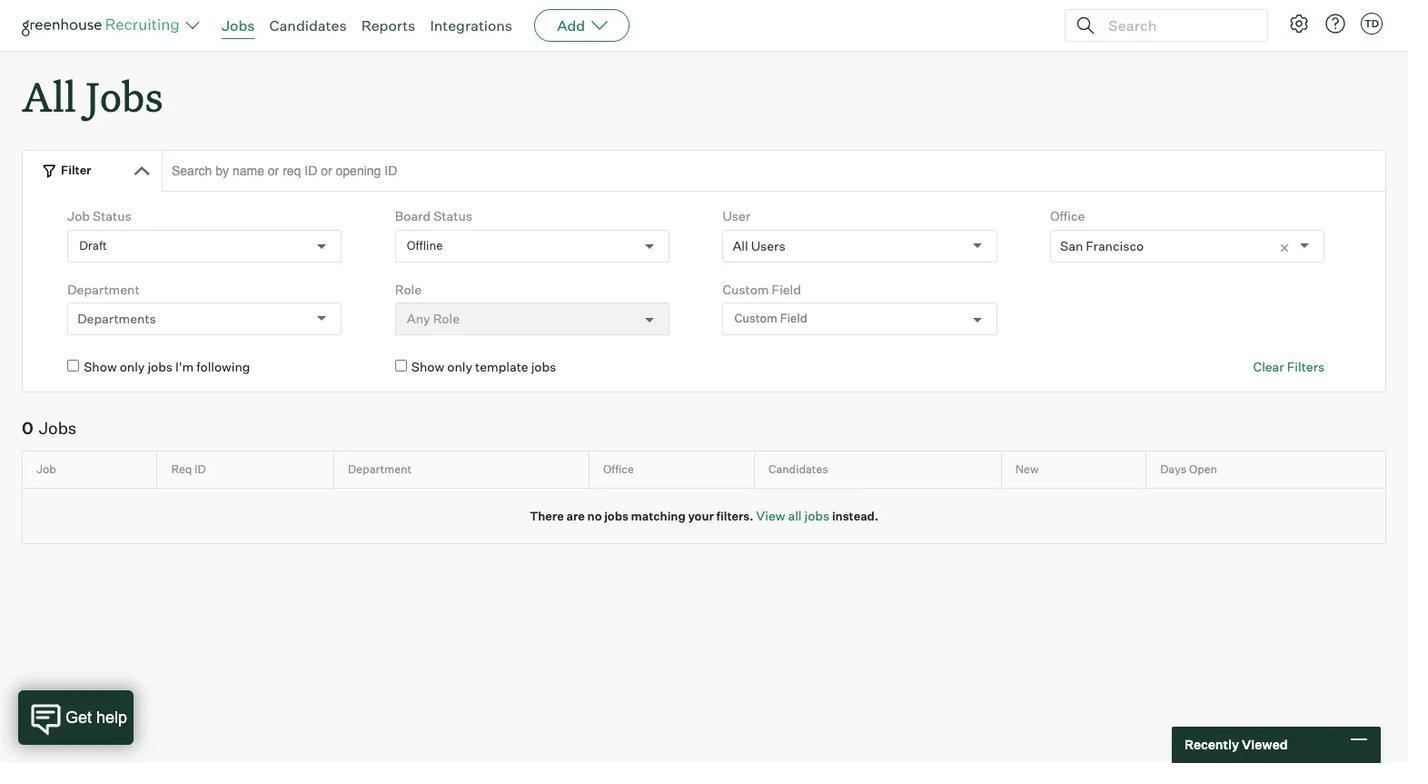 Task type: vqa. For each thing, say whether or not it's contained in the screenshot.
THE RECENTLY VIEWED
yes



Task type: locate. For each thing, give the bounding box(es) containing it.
1 horizontal spatial status
[[434, 208, 472, 224]]

1 horizontal spatial show
[[412, 359, 445, 375]]

status up draft
[[93, 208, 132, 224]]

all left users
[[733, 238, 749, 253]]

job up draft
[[67, 208, 90, 224]]

field
[[772, 281, 801, 297], [780, 311, 808, 326]]

users
[[751, 238, 786, 253]]

board
[[395, 208, 431, 224]]

Search by name or req ID or opening ID text field
[[162, 150, 1387, 192]]

status right board
[[434, 208, 472, 224]]

candidates right jobs link
[[269, 16, 347, 35]]

2 status from the left
[[434, 208, 472, 224]]

0 horizontal spatial job
[[36, 463, 56, 476]]

reports
[[361, 16, 416, 35]]

1 vertical spatial all
[[733, 238, 749, 253]]

1 horizontal spatial department
[[348, 463, 412, 476]]

custom field down users
[[735, 311, 808, 326]]

custom
[[723, 281, 769, 297], [735, 311, 778, 326]]

show right "show only template jobs" checkbox
[[412, 359, 445, 375]]

your
[[688, 509, 714, 523]]

0 vertical spatial field
[[772, 281, 801, 297]]

offline
[[407, 238, 443, 253]]

1 vertical spatial candidates
[[769, 463, 829, 476]]

1 show from the left
[[84, 359, 117, 375]]

candidates up all
[[769, 463, 829, 476]]

viewed
[[1242, 737, 1288, 753]]

office up matching
[[604, 463, 634, 476]]

filter
[[61, 163, 91, 177]]

0 vertical spatial jobs
[[222, 16, 255, 35]]

0 horizontal spatial all
[[22, 69, 76, 123]]

0 horizontal spatial show
[[84, 359, 117, 375]]

0 vertical spatial office
[[1051, 208, 1085, 224]]

candidates link
[[269, 16, 347, 35]]

2 only from the left
[[447, 359, 473, 375]]

view
[[756, 508, 786, 523]]

1 only from the left
[[120, 359, 145, 375]]

1 vertical spatial office
[[604, 463, 634, 476]]

1 horizontal spatial job
[[67, 208, 90, 224]]

san francisco
[[1061, 238, 1144, 253]]

days
[[1161, 463, 1187, 476]]

only down departments
[[120, 359, 145, 375]]

role
[[395, 281, 422, 297]]

add
[[557, 16, 585, 35]]

2 vertical spatial jobs
[[39, 418, 77, 438]]

san
[[1061, 238, 1084, 253]]

office
[[1051, 208, 1085, 224], [604, 463, 634, 476]]

td button
[[1358, 9, 1387, 38]]

custom field down all users
[[723, 281, 801, 297]]

all
[[788, 508, 802, 523]]

custom field
[[723, 281, 801, 297], [735, 311, 808, 326]]

filters.
[[717, 509, 754, 523]]

jobs right 0
[[39, 418, 77, 438]]

jobs
[[148, 359, 173, 375], [531, 359, 556, 375], [805, 508, 830, 523], [605, 509, 629, 523]]

candidates
[[269, 16, 347, 35], [769, 463, 829, 476]]

office up the san at the right
[[1051, 208, 1085, 224]]

2 show from the left
[[412, 359, 445, 375]]

no
[[588, 509, 602, 523]]

0 vertical spatial custom field
[[723, 281, 801, 297]]

user
[[723, 208, 751, 224]]

0 vertical spatial all
[[22, 69, 76, 123]]

only
[[120, 359, 145, 375], [447, 359, 473, 375]]

0 vertical spatial department
[[67, 281, 140, 297]]

show
[[84, 359, 117, 375], [412, 359, 445, 375]]

0 vertical spatial job
[[67, 208, 90, 224]]

1 status from the left
[[93, 208, 132, 224]]

1 horizontal spatial all
[[733, 238, 749, 253]]

are
[[567, 509, 585, 523]]

there
[[530, 509, 564, 523]]

2 horizontal spatial jobs
[[222, 16, 255, 35]]

board status
[[395, 208, 472, 224]]

recently viewed
[[1185, 737, 1288, 753]]

1 vertical spatial jobs
[[86, 69, 163, 123]]

departments
[[77, 311, 156, 326]]

all up filter
[[22, 69, 76, 123]]

all
[[22, 69, 76, 123], [733, 238, 749, 253]]

Show only jobs I'm following checkbox
[[67, 360, 79, 372]]

department
[[67, 281, 140, 297], [348, 463, 412, 476]]

jobs left candidates link
[[222, 16, 255, 35]]

0 vertical spatial candidates
[[269, 16, 347, 35]]

jobs left the "i'm"
[[148, 359, 173, 375]]

only left template
[[447, 359, 473, 375]]

integrations link
[[430, 16, 513, 35]]

jobs down greenhouse recruiting image
[[86, 69, 163, 123]]

1 vertical spatial custom field
[[735, 311, 808, 326]]

all for all users
[[733, 238, 749, 253]]

job down 0 jobs
[[36, 463, 56, 476]]

there are no jobs matching your filters. view all jobs instead.
[[530, 508, 879, 523]]

0 horizontal spatial only
[[120, 359, 145, 375]]

jobs inside there are no jobs matching your filters. view all jobs instead.
[[605, 509, 629, 523]]

1 horizontal spatial candidates
[[769, 463, 829, 476]]

jobs right no
[[605, 509, 629, 523]]

job for job
[[36, 463, 56, 476]]

show for show only jobs i'm following
[[84, 359, 117, 375]]

status for job status
[[93, 208, 132, 224]]

td button
[[1361, 13, 1383, 35]]

1 horizontal spatial jobs
[[86, 69, 163, 123]]

1 vertical spatial department
[[348, 463, 412, 476]]

integrations
[[430, 16, 513, 35]]

show right the show only jobs i'm following option at the left top of page
[[84, 359, 117, 375]]

jobs
[[222, 16, 255, 35], [86, 69, 163, 123], [39, 418, 77, 438]]

0 horizontal spatial status
[[93, 208, 132, 224]]

0 horizontal spatial office
[[604, 463, 634, 476]]

1 vertical spatial job
[[36, 463, 56, 476]]

jobs right template
[[531, 359, 556, 375]]

job
[[67, 208, 90, 224], [36, 463, 56, 476]]

greenhouse recruiting image
[[22, 15, 185, 36]]

all users
[[733, 238, 786, 253]]

status
[[93, 208, 132, 224], [434, 208, 472, 224]]

req
[[171, 463, 192, 476]]

1 horizontal spatial only
[[447, 359, 473, 375]]

0 horizontal spatial jobs
[[39, 418, 77, 438]]

1 horizontal spatial office
[[1051, 208, 1085, 224]]



Task type: describe. For each thing, give the bounding box(es) containing it.
new
[[1016, 463, 1039, 476]]

id
[[195, 463, 206, 476]]

clear filters
[[1254, 359, 1325, 375]]

all users option
[[733, 238, 786, 253]]

1 vertical spatial field
[[780, 311, 808, 326]]

recently
[[1185, 737, 1240, 753]]

show for show only template jobs
[[412, 359, 445, 375]]

draft
[[79, 238, 107, 253]]

francisco
[[1086, 238, 1144, 253]]

0 horizontal spatial department
[[67, 281, 140, 297]]

clear
[[1254, 359, 1285, 375]]

days open
[[1161, 463, 1218, 476]]

jobs for all jobs
[[86, 69, 163, 123]]

configure image
[[1289, 13, 1310, 35]]

all jobs
[[22, 69, 163, 123]]

0
[[22, 418, 33, 438]]

status for board status
[[434, 208, 472, 224]]

filters
[[1288, 359, 1325, 375]]

all for all jobs
[[22, 69, 76, 123]]

san francisco option
[[1061, 238, 1144, 253]]

view all jobs link
[[756, 508, 830, 523]]

Search text field
[[1104, 12, 1251, 39]]

template
[[475, 359, 529, 375]]

Show only template jobs checkbox
[[395, 360, 407, 372]]

open
[[1190, 463, 1218, 476]]

add button
[[535, 9, 630, 42]]

only for jobs
[[120, 359, 145, 375]]

jobs for 0 jobs
[[39, 418, 77, 438]]

clear filters link
[[1254, 358, 1325, 376]]

job for job status
[[67, 208, 90, 224]]

clear value image
[[1279, 241, 1292, 254]]

following
[[196, 359, 250, 375]]

0 vertical spatial custom
[[723, 281, 769, 297]]

i'm
[[175, 359, 194, 375]]

1 vertical spatial custom
[[735, 311, 778, 326]]

0 jobs
[[22, 418, 77, 438]]

instead.
[[832, 509, 879, 523]]

show only template jobs
[[412, 359, 556, 375]]

matching
[[631, 509, 686, 523]]

0 horizontal spatial candidates
[[269, 16, 347, 35]]

td
[[1365, 17, 1380, 30]]

only for template
[[447, 359, 473, 375]]

show only jobs i'm following
[[84, 359, 250, 375]]

jobs right all
[[805, 508, 830, 523]]

job status
[[67, 208, 132, 224]]

clear value element
[[1279, 231, 1301, 261]]

req id
[[171, 463, 206, 476]]

jobs link
[[222, 16, 255, 35]]

reports link
[[361, 16, 416, 35]]



